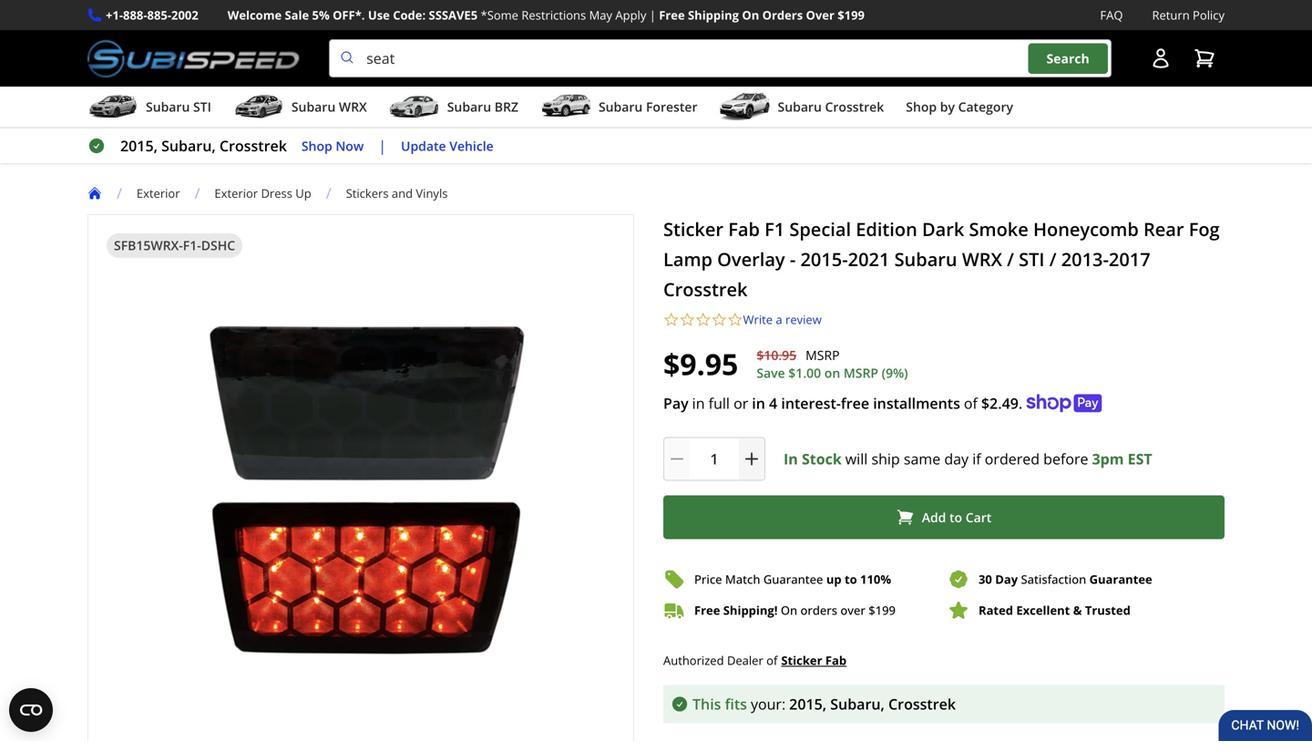 Task type: locate. For each thing, give the bounding box(es) containing it.
crosstrek inside sticker fab f1 special edition dark smoke honeycomb rear fog lamp overlay - 2015-2021 subaru wrx / sti / 2013-2017 crosstrek
[[664, 277, 748, 302]]

2 exterior from the left
[[215, 185, 258, 202]]

0 horizontal spatial subaru,
[[161, 136, 216, 156]]

1 horizontal spatial fab
[[826, 652, 847, 669]]

fab left f1
[[729, 217, 760, 242]]

0 horizontal spatial |
[[379, 136, 387, 156]]

2002
[[171, 7, 199, 23]]

1 vertical spatial subaru,
[[831, 694, 885, 714]]

shop
[[907, 98, 937, 115], [302, 137, 333, 154]]

shop left the now
[[302, 137, 333, 154]]

|
[[650, 7, 656, 23], [379, 136, 387, 156]]

vehicle
[[450, 137, 494, 154]]

a subaru forester thumbnail image image
[[541, 93, 592, 120]]

0 vertical spatial $199
[[838, 7, 865, 23]]

subaru crosstrek
[[778, 98, 885, 115]]

exterior link up sfb15wrx-
[[137, 185, 180, 202]]

subaru down dark
[[895, 247, 958, 272]]

of
[[965, 394, 978, 413], [767, 652, 778, 669]]

1 vertical spatial |
[[379, 136, 387, 156]]

0 vertical spatial sticker
[[664, 217, 724, 242]]

price match guarantee up to 110%
[[695, 571, 892, 588]]

fab up this fits your: 2015, subaru, crosstrek
[[826, 652, 847, 669]]

1 vertical spatial shop
[[302, 137, 333, 154]]

1 vertical spatial fab
[[826, 652, 847, 669]]

empty star image
[[664, 312, 680, 328], [680, 312, 696, 328], [712, 312, 728, 328], [728, 312, 744, 328]]

0 horizontal spatial in
[[693, 394, 705, 413]]

0 horizontal spatial sti
[[193, 98, 211, 115]]

empty star image left write
[[712, 312, 728, 328]]

0 vertical spatial on
[[742, 7, 760, 23]]

0 horizontal spatial wrx
[[339, 98, 367, 115]]

now
[[336, 137, 364, 154]]

guarantee up free shipping! on orders over $199
[[764, 571, 824, 588]]

day
[[996, 571, 1019, 588]]

of left $2.49
[[965, 394, 978, 413]]

1 horizontal spatial to
[[950, 509, 963, 526]]

sti
[[193, 98, 211, 115], [1019, 247, 1045, 272]]

may
[[590, 7, 613, 23]]

0 horizontal spatial msrp
[[806, 347, 840, 364]]

$10.95
[[757, 347, 797, 364]]

sticker up this fits your: 2015, subaru, crosstrek
[[782, 652, 823, 669]]

on
[[742, 7, 760, 23], [781, 602, 798, 619]]

1 horizontal spatial exterior
[[215, 185, 258, 202]]

1 vertical spatial 2015,
[[790, 694, 827, 714]]

empty star image right empty star image
[[728, 312, 744, 328]]

2015, down subaru sti dropdown button
[[120, 136, 158, 156]]

dshc
[[201, 237, 235, 254]]

exterior link up the sfb15wrx-f1-dshc
[[137, 185, 195, 202]]

a subaru wrx thumbnail image image
[[233, 93, 284, 120]]

0 horizontal spatial shop
[[302, 137, 333, 154]]

to
[[950, 509, 963, 526], [845, 571, 858, 588]]

1 horizontal spatial wrx
[[963, 247, 1003, 272]]

shop for shop by category
[[907, 98, 937, 115]]

fab inside sticker fab f1 special edition dark smoke honeycomb rear fog lamp overlay - 2015-2021 subaru wrx / sti / 2013-2017 crosstrek
[[729, 217, 760, 242]]

increment image
[[743, 450, 761, 468]]

888-
[[123, 7, 147, 23]]

subaru inside dropdown button
[[599, 98, 643, 115]]

msrp right on
[[844, 364, 879, 382]]

wrx down smoke
[[963, 247, 1003, 272]]

0 horizontal spatial fab
[[729, 217, 760, 242]]

1 horizontal spatial of
[[965, 394, 978, 413]]

subaru left brz at the left top of the page
[[447, 98, 492, 115]]

guarantee up trusted at the right
[[1090, 571, 1153, 588]]

| right the now
[[379, 136, 387, 156]]

fab inside authorized dealer of sticker fab
[[826, 652, 847, 669]]

110%
[[861, 571, 892, 588]]

$1.00
[[789, 364, 822, 382]]

/ right up
[[326, 183, 332, 203]]

return
[[1153, 7, 1190, 23]]

subaru for subaru crosstrek
[[778, 98, 822, 115]]

write
[[744, 311, 773, 328]]

subaru
[[146, 98, 190, 115], [292, 98, 336, 115], [447, 98, 492, 115], [599, 98, 643, 115], [778, 98, 822, 115], [895, 247, 958, 272]]

wrx up the now
[[339, 98, 367, 115]]

rated excellent & trusted
[[979, 602, 1131, 619]]

| right "apply"
[[650, 7, 656, 23]]

1 horizontal spatial $199
[[869, 602, 896, 619]]

subaru for subaru sti
[[146, 98, 190, 115]]

msrp
[[806, 347, 840, 364], [844, 364, 879, 382]]

1 horizontal spatial guarantee
[[1090, 571, 1153, 588]]

exterior up sfb15wrx-
[[137, 185, 180, 202]]

2 guarantee from the left
[[1090, 571, 1153, 588]]

wrx
[[339, 98, 367, 115], [963, 247, 1003, 272]]

/
[[117, 183, 122, 203], [195, 183, 200, 203], [326, 183, 332, 203], [1008, 247, 1015, 272], [1050, 247, 1057, 272]]

/ down 2015, subaru, crosstrek
[[195, 183, 200, 203]]

cart
[[966, 509, 992, 526]]

0 horizontal spatial exterior
[[137, 185, 180, 202]]

and
[[392, 185, 413, 202]]

1 vertical spatial on
[[781, 602, 798, 619]]

guarantee
[[764, 571, 824, 588], [1090, 571, 1153, 588]]

free
[[841, 394, 870, 413]]

0 horizontal spatial of
[[767, 652, 778, 669]]

0 vertical spatial to
[[950, 509, 963, 526]]

2015,
[[120, 136, 158, 156], [790, 694, 827, 714]]

0 vertical spatial shop
[[907, 98, 937, 115]]

vinyls
[[416, 185, 448, 202]]

0 horizontal spatial free
[[659, 7, 685, 23]]

day
[[945, 449, 969, 469]]

1 in from the left
[[693, 394, 705, 413]]

1 vertical spatial free
[[695, 602, 721, 619]]

1 vertical spatial sti
[[1019, 247, 1045, 272]]

0 horizontal spatial sticker
[[664, 217, 724, 242]]

shop for shop now
[[302, 137, 333, 154]]

sticker
[[664, 217, 724, 242], [782, 652, 823, 669]]

this fits your: 2015, subaru, crosstrek
[[693, 694, 956, 714]]

by
[[941, 98, 955, 115]]

subaru, down subaru sti
[[161, 136, 216, 156]]

to right add
[[950, 509, 963, 526]]

a subaru sti thumbnail image image
[[88, 93, 139, 120]]

in stock will ship same day if ordered before 3pm est
[[784, 449, 1153, 469]]

empty star image left empty star image
[[664, 312, 680, 328]]

+1-888-885-2002 link
[[106, 5, 199, 25]]

$2.49
[[982, 394, 1019, 413]]

crosstrek inside "dropdown button"
[[826, 98, 885, 115]]

2 empty star image from the left
[[680, 312, 696, 328]]

subaru,
[[161, 136, 216, 156], [831, 694, 885, 714]]

sti down smoke
[[1019, 247, 1045, 272]]

sti up 2015, subaru, crosstrek
[[193, 98, 211, 115]]

0 vertical spatial sti
[[193, 98, 211, 115]]

trusted
[[1086, 602, 1131, 619]]

in left 4
[[752, 394, 766, 413]]

0 vertical spatial 2015,
[[120, 136, 158, 156]]

0 vertical spatial fab
[[729, 217, 760, 242]]

1 vertical spatial of
[[767, 652, 778, 669]]

subaru, down sticker fab link
[[831, 694, 885, 714]]

pay
[[664, 394, 689, 413]]

&
[[1074, 602, 1083, 619]]

subaru up 2015, subaru, crosstrek
[[146, 98, 190, 115]]

/ for stickers and vinyls
[[326, 183, 332, 203]]

1 vertical spatial sticker
[[782, 652, 823, 669]]

0 vertical spatial wrx
[[339, 98, 367, 115]]

home image
[[88, 186, 102, 201]]

1 vertical spatial wrx
[[963, 247, 1003, 272]]

orders
[[801, 602, 838, 619]]

shop by category button
[[907, 90, 1014, 127]]

1 horizontal spatial shop
[[907, 98, 937, 115]]

wrx inside subaru wrx "dropdown button"
[[339, 98, 367, 115]]

in left full
[[693, 394, 705, 413]]

use
[[368, 7, 390, 23]]

$9.95
[[664, 344, 739, 384]]

0 vertical spatial |
[[650, 7, 656, 23]]

exterior left "dress"
[[215, 185, 258, 202]]

dark
[[923, 217, 965, 242]]

sfb15wrx-f1-dshc sticker fab f1 special edition dark smoke honeycomb rear fog lamp overlay - 2015-2020 wrx & sti / 2013-2017 crosstrek, image
[[88, 307, 634, 669]]

1 horizontal spatial sticker
[[782, 652, 823, 669]]

stickers
[[346, 185, 389, 202]]

subaru brz button
[[389, 90, 519, 127]]

or
[[734, 394, 749, 413]]

of right dealer
[[767, 652, 778, 669]]

3 empty star image from the left
[[712, 312, 728, 328]]

shop left by
[[907, 98, 937, 115]]

exterior for exterior dress up
[[215, 185, 258, 202]]

crosstrek
[[826, 98, 885, 115], [220, 136, 287, 156], [664, 277, 748, 302], [889, 694, 956, 714]]

exterior dress up
[[215, 185, 312, 202]]

subaru right 'a subaru crosstrek thumbnail image'
[[778, 98, 822, 115]]

authorized
[[664, 652, 724, 669]]

empty star image up $9.95
[[680, 312, 696, 328]]

free right "apply"
[[659, 7, 685, 23]]

msrp up on
[[806, 347, 840, 364]]

0 horizontal spatial guarantee
[[764, 571, 824, 588]]

1 horizontal spatial sti
[[1019, 247, 1045, 272]]

category
[[959, 98, 1014, 115]]

shop inside shop by category dropdown button
[[907, 98, 937, 115]]

off*.
[[333, 7, 365, 23]]

in
[[693, 394, 705, 413], [752, 394, 766, 413]]

shop now
[[302, 137, 364, 154]]

1 horizontal spatial subaru,
[[831, 694, 885, 714]]

1 horizontal spatial in
[[752, 394, 766, 413]]

free down price
[[695, 602, 721, 619]]

exterior dress up link
[[215, 185, 326, 202], [215, 185, 312, 202]]

1 vertical spatial $199
[[869, 602, 896, 619]]

to right up
[[845, 571, 858, 588]]

1 exterior from the left
[[137, 185, 180, 202]]

this
[[693, 694, 722, 714]]

sticker up lamp
[[664, 217, 724, 242]]

/ right home "image"
[[117, 183, 122, 203]]

will
[[846, 449, 868, 469]]

subaru left forester
[[599, 98, 643, 115]]

sfb15wrx-f1-dshc
[[114, 237, 235, 254]]

2015, right your:
[[790, 694, 827, 714]]

0 vertical spatial free
[[659, 7, 685, 23]]

wrx inside sticker fab f1 special edition dark smoke honeycomb rear fog lamp overlay - 2015-2021 subaru wrx / sti / 2013-2017 crosstrek
[[963, 247, 1003, 272]]

sti inside sticker fab f1 special edition dark smoke honeycomb rear fog lamp overlay - 2015-2021 subaru wrx / sti / 2013-2017 crosstrek
[[1019, 247, 1045, 272]]

shop inside shop now link
[[302, 137, 333, 154]]

1 guarantee from the left
[[764, 571, 824, 588]]

0 vertical spatial subaru,
[[161, 136, 216, 156]]

sale
[[285, 7, 309, 23]]

free shipping! on orders over $199
[[695, 602, 896, 619]]

dealer
[[728, 652, 764, 669]]

empty star image
[[696, 312, 712, 328]]

overlay
[[718, 247, 786, 272]]

match
[[726, 571, 761, 588]]

shop now link
[[302, 136, 364, 156]]

subaru up shop now
[[292, 98, 336, 115]]

0 horizontal spatial to
[[845, 571, 858, 588]]

None number field
[[664, 437, 766, 481]]



Task type: describe. For each thing, give the bounding box(es) containing it.
add to cart
[[922, 509, 992, 526]]

brz
[[495, 98, 519, 115]]

welcome sale 5% off*. use code: sssave5 *some restrictions may apply | free shipping on orders over $199
[[228, 7, 865, 23]]

1 horizontal spatial msrp
[[844, 364, 879, 382]]

subaru sti
[[146, 98, 211, 115]]

subaru brz
[[447, 98, 519, 115]]

stock
[[802, 449, 842, 469]]

honeycomb
[[1034, 217, 1139, 242]]

.
[[1019, 394, 1023, 413]]

/ down smoke
[[1008, 247, 1015, 272]]

exterior for exterior
[[137, 185, 180, 202]]

restrictions
[[522, 7, 586, 23]]

return policy
[[1153, 7, 1225, 23]]

authorized dealer of sticker fab
[[664, 652, 847, 669]]

special
[[790, 217, 852, 242]]

subaru for subaru forester
[[599, 98, 643, 115]]

add
[[922, 509, 947, 526]]

subaru wrx
[[292, 98, 367, 115]]

est
[[1128, 449, 1153, 469]]

ordered
[[985, 449, 1040, 469]]

dress
[[261, 185, 293, 202]]

search
[[1047, 50, 1090, 67]]

save
[[757, 364, 786, 382]]

pay in full or in 4 interest-free installments of $2.49 .
[[664, 394, 1023, 413]]

1 horizontal spatial 2015,
[[790, 694, 827, 714]]

2015, subaru, crosstrek
[[120, 136, 287, 156]]

0 horizontal spatial 2015,
[[120, 136, 158, 156]]

1 horizontal spatial free
[[695, 602, 721, 619]]

subaru sti button
[[88, 90, 211, 127]]

sfb15wrx-
[[114, 237, 183, 254]]

lamp
[[664, 247, 713, 272]]

0 horizontal spatial on
[[742, 7, 760, 23]]

policy
[[1194, 7, 1225, 23]]

1 empty star image from the left
[[664, 312, 680, 328]]

welcome
[[228, 7, 282, 23]]

/ for exterior
[[117, 183, 122, 203]]

3pm
[[1093, 449, 1125, 469]]

885-
[[147, 7, 171, 23]]

stickers and vinyls
[[346, 185, 448, 202]]

f1
[[765, 217, 785, 242]]

subaru forester button
[[541, 90, 698, 127]]

subispeed logo image
[[88, 39, 300, 78]]

shop pay image
[[1027, 394, 1103, 413]]

sssave5
[[429, 7, 478, 23]]

apply
[[616, 7, 647, 23]]

$10.95 msrp save $1.00 on msrp (9%)
[[757, 347, 909, 382]]

shop by category
[[907, 98, 1014, 115]]

/ left 2013-
[[1050, 247, 1057, 272]]

smoke
[[970, 217, 1029, 242]]

update vehicle
[[401, 137, 494, 154]]

fog
[[1190, 217, 1220, 242]]

subaru forester
[[599, 98, 698, 115]]

1 horizontal spatial on
[[781, 602, 798, 619]]

ship
[[872, 449, 901, 469]]

/ for exterior dress up
[[195, 183, 200, 203]]

0 horizontal spatial $199
[[838, 7, 865, 23]]

decrement image
[[668, 450, 687, 468]]

add to cart button
[[664, 496, 1225, 539]]

subaru for subaru brz
[[447, 98, 492, 115]]

code:
[[393, 7, 426, 23]]

faq link
[[1101, 5, 1124, 25]]

0 vertical spatial of
[[965, 394, 978, 413]]

a subaru crosstrek thumbnail image image
[[720, 93, 771, 120]]

f1-
[[183, 237, 201, 254]]

search button
[[1029, 43, 1108, 74]]

30
[[979, 571, 993, 588]]

2015-
[[801, 247, 849, 272]]

shipping
[[688, 7, 739, 23]]

subaru wrx button
[[233, 90, 367, 127]]

subaru for subaru wrx
[[292, 98, 336, 115]]

sticker inside authorized dealer of sticker fab
[[782, 652, 823, 669]]

a subaru brz thumbnail image image
[[389, 93, 440, 120]]

button image
[[1151, 48, 1173, 69]]

full
[[709, 394, 730, 413]]

edition
[[856, 217, 918, 242]]

over
[[806, 7, 835, 23]]

30 day satisfaction guarantee
[[979, 571, 1153, 588]]

excellent
[[1017, 602, 1071, 619]]

sticker inside sticker fab f1 special edition dark smoke honeycomb rear fog lamp overlay - 2015-2021 subaru wrx / sti / 2013-2017 crosstrek
[[664, 217, 724, 242]]

1 horizontal spatial |
[[650, 7, 656, 23]]

up
[[296, 185, 312, 202]]

return policy link
[[1153, 5, 1225, 25]]

in
[[784, 449, 799, 469]]

open widget image
[[9, 688, 53, 732]]

of inside authorized dealer of sticker fab
[[767, 652, 778, 669]]

write a review link
[[744, 311, 822, 328]]

subaru inside sticker fab f1 special edition dark smoke honeycomb rear fog lamp overlay - 2015-2021 subaru wrx / sti / 2013-2017 crosstrek
[[895, 247, 958, 272]]

2017
[[1110, 247, 1151, 272]]

sti inside dropdown button
[[193, 98, 211, 115]]

update vehicle button
[[401, 136, 494, 156]]

a
[[776, 311, 783, 328]]

before
[[1044, 449, 1089, 469]]

2013-
[[1062, 247, 1110, 272]]

search input field
[[329, 39, 1112, 78]]

2 in from the left
[[752, 394, 766, 413]]

subaru crosstrek button
[[720, 90, 885, 127]]

4
[[770, 394, 778, 413]]

2021
[[848, 247, 890, 272]]

1 vertical spatial to
[[845, 571, 858, 588]]

your:
[[751, 694, 786, 714]]

*some
[[481, 7, 519, 23]]

same
[[904, 449, 941, 469]]

price
[[695, 571, 723, 588]]

to inside add to cart 'button'
[[950, 509, 963, 526]]

fits
[[725, 694, 748, 714]]

satisfaction
[[1022, 571, 1087, 588]]

4 empty star image from the left
[[728, 312, 744, 328]]

sticker fab f1 special edition dark smoke honeycomb rear fog lamp overlay - 2015-2021 subaru wrx / sti / 2013-2017 crosstrek
[[664, 217, 1220, 302]]



Task type: vqa. For each thing, say whether or not it's contained in the screenshot.
replacement
no



